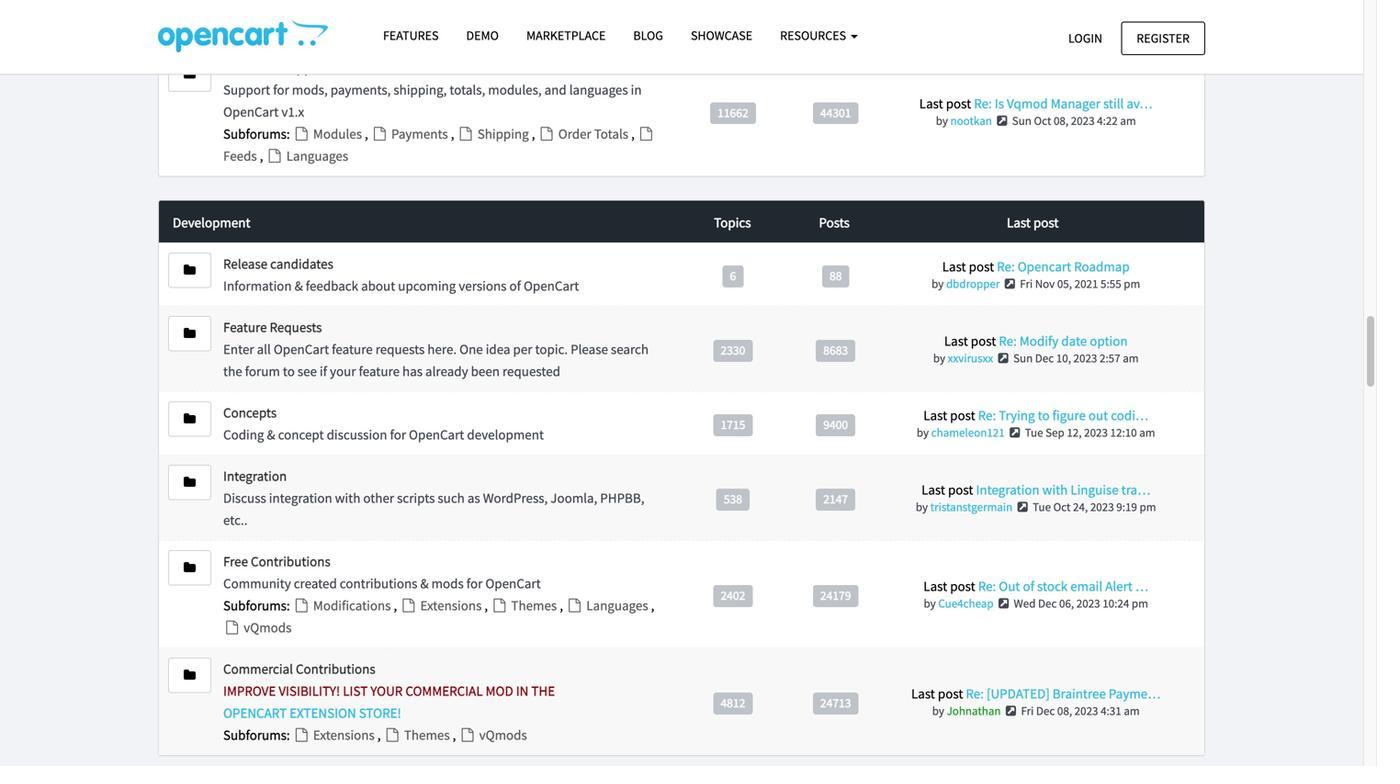 Task type: vqa. For each thing, say whether or not it's contained in the screenshot.
the left Themes link
yes



Task type: describe. For each thing, give the bounding box(es) containing it.
v1.x inside 'extension support support for mods, payments, shipping, totals, modules, and languages in opencart v1.x'
[[282, 103, 304, 120]]

versions
[[459, 277, 507, 295]]

one
[[460, 341, 483, 358]]

payme…
[[1109, 685, 1161, 703]]

for inside concepts coding & concept discussion for opencart development
[[390, 426, 406, 444]]

post for last post re: trying to figure out codi…
[[950, 407, 976, 424]]

for inside 'extension support support for mods, payments, shipping, totals, modules, and languages in opencart v1.x'
[[273, 81, 289, 98]]

& inside release candidates information & feedback about upcoming versions of opencart
[[295, 277, 303, 295]]

feeds link
[[223, 125, 655, 164]]

cue4cheap
[[939, 596, 994, 611]]

44301
[[821, 105, 851, 120]]

file o image for shipping
[[457, 127, 475, 141]]

xxvirusxx
[[948, 351, 994, 366]]

last for last post re: modify date option
[[945, 332, 968, 350]]

2402
[[721, 588, 746, 604]]

tue for trying
[[1025, 425, 1044, 440]]

order totals link
[[538, 125, 631, 142]]

1 horizontal spatial to
[[1038, 407, 1050, 424]]

9:19
[[1117, 500, 1138, 515]]

contributions for visibility!
[[296, 660, 376, 678]]

nov
[[1035, 276, 1055, 291]]

option
[[1090, 332, 1128, 350]]

08, for vqmod
[[1054, 113, 1069, 128]]

12,
[[1067, 425, 1082, 440]]

per
[[513, 341, 533, 358]]

see
[[298, 363, 317, 380]]

has
[[403, 363, 423, 380]]

1 vertical spatial vqmods link
[[459, 727, 527, 744]]

by for last post integration with linguise tra…
[[916, 500, 928, 515]]

1 vertical spatial themes link
[[384, 727, 453, 744]]

1 horizontal spatial themes link
[[491, 597, 560, 614]]

upcoming
[[398, 277, 456, 295]]

feedback
[[306, 277, 358, 295]]

mods
[[432, 575, 464, 592]]

opencart inside release candidates information & feedback about upcoming versions of opencart
[[524, 277, 579, 295]]

0 horizontal spatial extensions
[[311, 727, 378, 744]]

re: for re: [updated] braintree payme…
[[966, 685, 984, 703]]

0 vertical spatial extensions
[[418, 597, 485, 614]]

am for re: modify date option
[[1123, 351, 1139, 366]]

pm for integration with linguise tra…
[[1140, 500, 1156, 515]]

fri nov 05, 2021 5:55 pm
[[1020, 276, 1141, 291]]

opencart inside 'extension support support for mods, payments, shipping, totals, modules, and languages in opencart v1.x'
[[223, 103, 279, 120]]

am for re: is vqmod manager still av…
[[1121, 113, 1136, 128]]

please
[[571, 341, 608, 358]]

last for last post re: [updated] braintree payme…
[[912, 685, 935, 703]]

candidates
[[270, 255, 333, 273]]

view the latest post image for modify
[[996, 353, 1011, 365]]

requests
[[270, 319, 322, 336]]

sun oct 08, 2023 4:22 am
[[1013, 113, 1136, 128]]

file o image inside "payments" link
[[371, 127, 389, 141]]

showcase
[[691, 27, 753, 44]]

for right advice
[[379, 17, 396, 35]]

10:24
[[1103, 596, 1130, 611]]

about
[[361, 277, 395, 295]]

languages
[[569, 81, 628, 98]]

re: for re: modify date option
[[999, 332, 1017, 350]]

integration discuss integration with other scripts such as wordpress, joomla, phpbb, etc..
[[223, 467, 645, 529]]

opencart
[[223, 705, 287, 722]]

post for last post re: opencart roadmap
[[969, 258, 994, 275]]

2023 for figure
[[1084, 425, 1108, 440]]

commercial
[[406, 682, 483, 700]]

requests
[[376, 341, 425, 358]]

release candidates image
[[184, 264, 196, 277]]

demo
[[466, 27, 499, 44]]

by xxvirusxx
[[934, 351, 994, 366]]

figure
[[1053, 407, 1086, 424]]

of inside release candidates information & feedback about upcoming versions of opencart
[[510, 277, 521, 295]]

file o image inside feeds link
[[638, 127, 655, 141]]

commercial contributions link
[[223, 660, 376, 678]]

24,
[[1073, 500, 1088, 515]]

post for last post
[[1034, 214, 1059, 231]]

cue4cheap link
[[939, 596, 994, 611]]

sun for is
[[1013, 113, 1032, 128]]

johnathan
[[947, 704, 1001, 719]]

commercial
[[223, 660, 293, 678]]

themes for the right themes link
[[509, 597, 560, 614]]

your
[[330, 363, 356, 380]]

1 vertical spatial extensions link
[[293, 727, 378, 744]]

0 horizontal spatial vqmods link
[[223, 619, 292, 637]]

1 horizontal spatial languages
[[584, 597, 651, 614]]

your
[[371, 682, 403, 700]]

chameleon121
[[932, 425, 1005, 440]]

2:57
[[1100, 351, 1121, 366]]

re: for re: opencart roadmap
[[997, 258, 1015, 275]]

by nootkan
[[936, 113, 992, 128]]

by for last post re: modify date option
[[934, 351, 946, 366]]

last for last post re: opencart roadmap
[[943, 258, 966, 275]]

subforums: for vqmods
[[223, 597, 290, 614]]

view the latest post image for [updated]
[[1004, 705, 1019, 717]]

payments
[[389, 125, 451, 142]]

tue sep 12, 2023 12:10 am
[[1025, 425, 1156, 440]]

0 vertical spatial languages link
[[266, 147, 348, 164]]

2023 for payme…
[[1075, 704, 1099, 719]]

as
[[468, 489, 480, 507]]

file o image inside order totals link
[[538, 127, 556, 141]]

discuss
[[223, 489, 266, 507]]

development
[[173, 214, 250, 231]]

2147
[[824, 491, 848, 507]]

0 horizontal spatial vqmods
[[241, 619, 292, 637]]

extension support image
[[184, 67, 196, 80]]

2023 right 03, on the right top of page
[[1087, 16, 1111, 32]]

for inside free contributions community created contributions & mods for opencart
[[467, 575, 483, 592]]

login
[[1069, 30, 1103, 46]]

pm for re: opencart roadmap
[[1124, 276, 1141, 291]]

last post integration with linguise tra…
[[922, 481, 1151, 499]]

0 vertical spatial languages
[[284, 147, 348, 164]]

fri for [updated]
[[1021, 704, 1034, 719]]

am for re: [updated] braintree payme…
[[1124, 704, 1140, 719]]

last post re: opencart roadmap
[[943, 258, 1130, 275]]

shipping
[[475, 125, 532, 142]]

free contributions image
[[184, 562, 196, 575]]

extension
[[290, 705, 356, 722]]

wed dec 06, 2023 10:24 pm
[[1014, 596, 1149, 611]]

am for re: trying to figure out codi…
[[1140, 425, 1156, 440]]

free contributions community created contributions & mods for opencart
[[223, 553, 541, 592]]

3 subforums: from the top
[[223, 727, 290, 744]]

re: for re: trying to figure out codi…
[[978, 407, 996, 424]]

totals
[[594, 125, 629, 142]]

by dbdropper
[[932, 276, 1000, 291]]

development link
[[173, 212, 682, 234]]

by chameleon121
[[917, 425, 1005, 440]]

view the latest post image for trying
[[1007, 427, 1023, 439]]

by for last post re: [updated] braintree payme…
[[933, 704, 945, 719]]

requested
[[503, 363, 561, 380]]

dbdropper
[[946, 276, 1000, 291]]

1 vertical spatial of
[[1023, 578, 1035, 595]]

opencart
[[1018, 258, 1072, 275]]

community
[[223, 575, 291, 592]]

re: opencart roadmap link
[[997, 258, 1130, 275]]

modify
[[1020, 332, 1059, 350]]

blog link
[[620, 19, 677, 52]]

out
[[1089, 407, 1109, 424]]

sun dec 10, 2023 2:57 am
[[1014, 351, 1139, 366]]

post for last post re: modify date option
[[971, 332, 996, 350]]

last for last post
[[1007, 214, 1031, 231]]

view the latest post image for is
[[995, 115, 1010, 127]]

tue oct 24, 2023 9:19 pm
[[1033, 500, 1156, 515]]

blog
[[633, 27, 663, 44]]

the
[[223, 363, 242, 380]]

demo link
[[453, 19, 513, 52]]

0 horizontal spatial support
[[223, 81, 270, 98]]

1 vertical spatial vqmods
[[477, 727, 527, 744]]

tue for with
[[1033, 500, 1051, 515]]

2330
[[721, 343, 746, 358]]

view the latest post image for opencart
[[1003, 278, 1018, 290]]

post for last post integration with linguise tra…
[[948, 481, 974, 499]]

subforums: for feeds
[[223, 125, 290, 142]]

re: for re: out of stock email alert …
[[978, 578, 996, 595]]

release
[[223, 255, 268, 273]]

1 horizontal spatial integration
[[976, 481, 1040, 499]]

topics
[[714, 214, 751, 231]]



Task type: locate. For each thing, give the bounding box(es) containing it.
2023 down manager
[[1071, 113, 1095, 128]]

post up by tristanstgermain
[[948, 481, 974, 499]]

file o image down the mods, in the top of the page
[[293, 127, 311, 141]]

post for last post re: [updated] braintree payme…
[[938, 685, 963, 703]]

joomla,
[[551, 489, 598, 507]]

with
[[1043, 481, 1068, 499], [335, 489, 361, 507]]

alert
[[1106, 578, 1133, 595]]

oct down integration with linguise tra… link
[[1054, 500, 1071, 515]]

mon apr 03, 2023 1:21 am
[[1026, 16, 1153, 32]]

1 horizontal spatial vqmods link
[[459, 727, 527, 744]]

themes link down store!
[[384, 727, 453, 744]]

fri for opencart
[[1020, 276, 1033, 291]]

languages
[[284, 147, 348, 164], [584, 597, 651, 614]]

features link
[[369, 19, 453, 52]]

extensions link down extension at the bottom of page
[[293, 727, 378, 744]]

1 vertical spatial contributions
[[296, 660, 376, 678]]

file o image down 'contributions'
[[400, 599, 418, 613]]

payments,
[[331, 81, 391, 98]]

2021
[[1075, 276, 1099, 291]]

last for last post re: is vqmod manager still av…
[[920, 95, 944, 112]]

by for last post re: trying to figure out codi…
[[917, 425, 929, 440]]

with for linguise
[[1043, 481, 1068, 499]]

improve
[[223, 682, 276, 700]]

& inside free contributions community created contributions & mods for opencart
[[420, 575, 429, 592]]

last up the by johnathan
[[912, 685, 935, 703]]

mods,
[[292, 81, 328, 98]]

opencart down extension
[[223, 103, 279, 120]]

& left advice
[[328, 17, 337, 35]]

concept
[[278, 426, 324, 444]]

vqmod
[[1007, 95, 1048, 112]]

view the latest post image for re:
[[996, 598, 1012, 610]]

showcase link
[[677, 19, 767, 52]]

support
[[280, 17, 326, 35]]

tue down last post re: trying to figure out codi…
[[1025, 425, 1044, 440]]

0 horizontal spatial oct
[[1034, 113, 1052, 128]]

last post
[[1007, 214, 1059, 231]]

oct for linguise
[[1054, 500, 1071, 515]]

themes for the bottom themes link
[[401, 727, 453, 744]]

view the latest post image down trying
[[1007, 427, 1023, 439]]

by for last post re: out of stock email alert …
[[924, 596, 936, 611]]

vqmods up commercial
[[241, 619, 292, 637]]

08, down re: [updated] braintree payme… 'link'
[[1058, 704, 1072, 719]]

2023 down "out"
[[1084, 425, 1108, 440]]

am right 12:10
[[1140, 425, 1156, 440]]

2 vertical spatial subforums:
[[223, 727, 290, 744]]

view the latest post image
[[1015, 501, 1031, 513], [996, 598, 1012, 610]]

file o image down totals,
[[457, 127, 475, 141]]

chameleon121 link
[[932, 425, 1005, 440]]

1 vertical spatial themes
[[401, 727, 453, 744]]

stock
[[1037, 578, 1068, 595]]

concepts
[[223, 404, 277, 421]]

etc..
[[223, 512, 248, 529]]

0 vertical spatial pm
[[1124, 276, 1141, 291]]

24179
[[821, 588, 851, 604]]

view the latest post image down [updated]
[[1004, 705, 1019, 717]]

extension
[[223, 59, 279, 76]]

last for last post re: trying to figure out codi…
[[924, 407, 948, 424]]

re: left modify
[[999, 332, 1017, 350]]

last for last post integration with linguise tra…
[[922, 481, 946, 499]]

view the latest post image right xxvirusxx
[[996, 353, 1011, 365]]

subforums: down the community on the left bottom of the page
[[223, 597, 290, 614]]

1 vertical spatial extensions
[[311, 727, 378, 744]]

& left mods
[[420, 575, 429, 592]]

with left linguise
[[1043, 481, 1068, 499]]

am right 2:57
[[1123, 351, 1139, 366]]

vqmods link down mod
[[459, 727, 527, 744]]

0 horizontal spatial themes link
[[384, 727, 453, 744]]

1 vertical spatial view the latest post image
[[996, 598, 1012, 610]]

opencart inside feature requests enter all opencart feature requests here. one idea per topic. please search the forum to see if your feature has already been requested
[[274, 341, 329, 358]]

1 vertical spatial languages
[[584, 597, 651, 614]]

1 vertical spatial subforums:
[[223, 597, 290, 614]]

with for other
[[335, 489, 361, 507]]

themes up the
[[509, 597, 560, 614]]

dec down stock
[[1038, 596, 1057, 611]]

1 horizontal spatial oct
[[1054, 500, 1071, 515]]

1 vertical spatial pm
[[1140, 500, 1156, 515]]

feature requests enter all opencart feature requests here. one idea per topic. please search the forum to see if your feature has already been requested
[[223, 319, 649, 380]]

template
[[223, 17, 277, 35]]

extensions down extension at the bottom of page
[[311, 727, 378, 744]]

opencart
[[398, 17, 454, 35], [223, 103, 279, 120], [524, 277, 579, 295], [274, 341, 329, 358], [409, 426, 464, 444], [486, 575, 541, 592]]

1 vertical spatial feature
[[359, 363, 400, 380]]

tue
[[1025, 425, 1044, 440], [1033, 500, 1051, 515]]

0 vertical spatial support
[[282, 59, 329, 76]]

oct
[[1034, 113, 1052, 128], [1054, 500, 1071, 515]]

1 horizontal spatial vqmods
[[477, 727, 527, 744]]

totals,
[[450, 81, 485, 98]]

contributions up created
[[251, 553, 331, 570]]

view the latest post image down last post re: opencart roadmap
[[1003, 278, 1018, 290]]

0 vertical spatial oct
[[1034, 113, 1052, 128]]

file o image for languages
[[266, 149, 284, 163]]

0 horizontal spatial with
[[335, 489, 361, 507]]

opencart inside free contributions community created contributions & mods for opencart
[[486, 575, 541, 592]]

0 horizontal spatial languages link
[[266, 147, 348, 164]]

post for last post re: is vqmod manager still av…
[[946, 95, 972, 112]]

fri
[[1020, 276, 1033, 291], [1021, 704, 1034, 719]]

& inside concepts coding & concept discussion for opencart development
[[267, 426, 275, 444]]

dec for of
[[1038, 596, 1057, 611]]

nootkan
[[951, 113, 992, 128]]

0 vertical spatial fri
[[1020, 276, 1033, 291]]

for right mods
[[467, 575, 483, 592]]

2 subforums: from the top
[[223, 597, 290, 614]]

with inside integration discuss integration with other scripts such as wordpress, joomla, phpbb, etc..
[[335, 489, 361, 507]]

v1.x down the mods, in the top of the page
[[282, 103, 304, 120]]

concepts coding & concept discussion for opencart development
[[223, 404, 544, 444]]

contributions up the list
[[296, 660, 376, 678]]

re: trying to figure out codi… link
[[978, 407, 1149, 424]]

1 vertical spatial to
[[1038, 407, 1050, 424]]

last post re: trying to figure out codi…
[[924, 407, 1149, 424]]

integration up discuss
[[223, 467, 287, 485]]

post up opencart
[[1034, 214, 1059, 231]]

2 vertical spatial pm
[[1132, 596, 1149, 611]]

marketplace
[[527, 27, 606, 44]]

oct down the last post re: is vqmod manager still av…
[[1034, 113, 1052, 128]]

file o image
[[371, 127, 389, 141], [538, 127, 556, 141], [638, 127, 655, 141], [293, 599, 311, 613], [491, 599, 509, 613], [566, 599, 584, 613], [223, 621, 241, 635], [293, 728, 311, 742], [384, 728, 401, 742]]

0 horizontal spatial of
[[510, 277, 521, 295]]

view the latest post image for integration
[[1015, 501, 1031, 513]]

0 vertical spatial contributions
[[251, 553, 331, 570]]

integration inside integration discuss integration with other scripts such as wordpress, joomla, phpbb, etc..
[[223, 467, 287, 485]]

0 vertical spatial view the latest post image
[[1015, 501, 1031, 513]]

sep
[[1046, 425, 1065, 440]]

1 horizontal spatial with
[[1043, 481, 1068, 499]]

1 subforums: from the top
[[223, 125, 290, 142]]

by left johnathan
[[933, 704, 945, 719]]

modifications link
[[293, 597, 394, 614]]

opencart down requests
[[274, 341, 329, 358]]

1 horizontal spatial of
[[1023, 578, 1035, 595]]

free
[[223, 553, 248, 570]]

file o image down commercial
[[459, 728, 477, 742]]

0 vertical spatial extensions link
[[400, 597, 485, 614]]

re: up dbdropper
[[997, 258, 1015, 275]]

last post re: [updated] braintree payme…
[[912, 685, 1161, 703]]

visibility!
[[279, 682, 340, 700]]

1 vertical spatial oct
[[1054, 500, 1071, 515]]

by for last post re: opencart roadmap
[[932, 276, 944, 291]]

& down the candidates
[[295, 277, 303, 295]]

1 vertical spatial languages link
[[566, 597, 651, 614]]

contributions for created
[[251, 553, 331, 570]]

sun down vqmod
[[1013, 113, 1032, 128]]

12:10
[[1111, 425, 1137, 440]]

integration image
[[184, 476, 196, 489]]

file o image right feeds
[[266, 149, 284, 163]]

2023 for stock
[[1077, 596, 1101, 611]]

pm right 5:55
[[1124, 276, 1141, 291]]

dec for braintree
[[1037, 704, 1055, 719]]

24713
[[821, 695, 851, 711]]

support down extension
[[223, 81, 270, 98]]

oct for vqmod
[[1034, 113, 1052, 128]]

file o image for vqmods
[[459, 728, 477, 742]]

re: up johnathan link
[[966, 685, 984, 703]]

08, for braintree
[[1058, 704, 1072, 719]]

dec down modify
[[1035, 351, 1054, 366]]

feature down requests
[[359, 363, 400, 380]]

0 horizontal spatial v1.x
[[282, 103, 304, 120]]

for right discussion
[[390, 426, 406, 444]]

modules link
[[293, 125, 365, 142]]

1 horizontal spatial support
[[282, 59, 329, 76]]

re: [updated] braintree payme… link
[[966, 685, 1161, 703]]

information
[[223, 277, 292, 295]]

1 vertical spatial support
[[223, 81, 270, 98]]

file o image inside vqmods "link"
[[459, 728, 477, 742]]

by for last post re: is vqmod manager still av…
[[936, 113, 948, 128]]

0 horizontal spatial themes
[[401, 727, 453, 744]]

tristanstgermain link
[[931, 500, 1013, 515]]

0 horizontal spatial extensions link
[[293, 727, 378, 744]]

release candidates information & feedback about upcoming versions of opencart
[[223, 255, 579, 295]]

post up the by johnathan
[[938, 685, 963, 703]]

subforums:
[[223, 125, 290, 142], [223, 597, 290, 614], [223, 727, 290, 744]]

pm down …
[[1132, 596, 1149, 611]]

modules
[[311, 125, 365, 142]]

08,
[[1054, 113, 1069, 128], [1058, 704, 1072, 719]]

1 vertical spatial tue
[[1033, 500, 1051, 515]]

am down av…
[[1121, 113, 1136, 128]]

file o image inside shipping link
[[457, 127, 475, 141]]

been
[[471, 363, 500, 380]]

fri down the last post re: [updated] braintree payme…
[[1021, 704, 1034, 719]]

dec
[[1035, 351, 1054, 366], [1038, 596, 1057, 611], [1037, 704, 1055, 719]]

opencart inside concepts coding & concept discussion for opencart development
[[409, 426, 464, 444]]

by left dbdropper link
[[932, 276, 944, 291]]

0 vertical spatial themes link
[[491, 597, 560, 614]]

08, down re: is vqmod manager still av… link
[[1054, 113, 1069, 128]]

last for last post re: out of stock email alert …
[[924, 578, 948, 595]]

template support & advice for opencart v1.x
[[223, 17, 479, 35]]

0 vertical spatial vqmods link
[[223, 619, 292, 637]]

8683
[[824, 343, 848, 358]]

1 horizontal spatial extensions
[[418, 597, 485, 614]]

& right coding
[[267, 426, 275, 444]]

pm for re: out of stock email alert …
[[1132, 596, 1149, 611]]

vqmods link
[[223, 619, 292, 637], [459, 727, 527, 744]]

9400
[[824, 417, 848, 433]]

to left see
[[283, 363, 295, 380]]

1 vertical spatial v1.x
[[282, 103, 304, 120]]

1 horizontal spatial extensions link
[[400, 597, 485, 614]]

by left cue4cheap
[[924, 596, 936, 611]]

extensions down mods
[[418, 597, 485, 614]]

last post re: modify date option
[[945, 332, 1128, 350]]

in
[[516, 682, 529, 700]]

by left nootkan
[[936, 113, 948, 128]]

pm down tra…
[[1140, 500, 1156, 515]]

dec for date
[[1035, 351, 1054, 366]]

opencart left demo
[[398, 17, 454, 35]]

post up by nootkan
[[946, 95, 972, 112]]

1 horizontal spatial themes
[[509, 597, 560, 614]]

file o image inside the modifications 'link'
[[293, 599, 311, 613]]

0 horizontal spatial languages
[[284, 147, 348, 164]]

wed
[[1014, 596, 1036, 611]]

for
[[379, 17, 396, 35], [273, 81, 289, 98], [390, 426, 406, 444], [467, 575, 483, 592]]

1 vertical spatial 08,
[[1058, 704, 1072, 719]]

post for last post re: out of stock email alert …
[[950, 578, 976, 595]]

opencart right mods
[[486, 575, 541, 592]]

0 vertical spatial of
[[510, 277, 521, 295]]

file o image for extensions
[[400, 599, 418, 613]]

re: is vqmod manager still av… link
[[974, 95, 1153, 112]]

file o image for modules
[[293, 127, 311, 141]]

feature requests image
[[184, 327, 196, 340]]

1 vertical spatial dec
[[1038, 596, 1057, 611]]

re: for re: is vqmod manager still av…
[[974, 95, 992, 112]]

braintree
[[1053, 685, 1106, 703]]

by left 'chameleon121' link
[[917, 425, 929, 440]]

all
[[257, 341, 271, 358]]

2 vertical spatial dec
[[1037, 704, 1055, 719]]

with left other
[[335, 489, 361, 507]]

fri left the nov
[[1020, 276, 1033, 291]]

linguise
[[1071, 481, 1119, 499]]

6
[[730, 268, 736, 284]]

0 vertical spatial tue
[[1025, 425, 1044, 440]]

0 vertical spatial v1.x
[[457, 17, 479, 35]]

0 vertical spatial dec
[[1035, 351, 1054, 366]]

file o image inside languages link
[[266, 149, 284, 163]]

view the latest post image down last post integration with linguise tra…
[[1015, 501, 1031, 513]]

by
[[936, 113, 948, 128], [932, 276, 944, 291], [934, 351, 946, 366], [917, 425, 929, 440], [916, 500, 928, 515], [924, 596, 936, 611], [933, 704, 945, 719]]

coding
[[223, 426, 264, 444]]

am down payme…
[[1124, 704, 1140, 719]]

tristanstgermain
[[931, 500, 1013, 515]]

to up sep
[[1038, 407, 1050, 424]]

last up by tristanstgermain
[[922, 481, 946, 499]]

extensions link
[[400, 597, 485, 614], [293, 727, 378, 744]]

commercial contributions image
[[184, 669, 196, 682]]

0 vertical spatial subforums:
[[223, 125, 290, 142]]

0 horizontal spatial to
[[283, 363, 295, 380]]

2023 down braintree
[[1075, 704, 1099, 719]]

0 horizontal spatial view the latest post image
[[996, 598, 1012, 610]]

such
[[438, 489, 465, 507]]

2023 down linguise
[[1091, 500, 1114, 515]]

0 vertical spatial vqmods
[[241, 619, 292, 637]]

subforums: down opencart
[[223, 727, 290, 744]]

post up "cue4cheap" link
[[950, 578, 976, 595]]

file o image inside modules link
[[293, 127, 311, 141]]

2023 down email on the right
[[1077, 596, 1101, 611]]

1 vertical spatial fri
[[1021, 704, 1034, 719]]

2023 for tra…
[[1091, 500, 1114, 515]]

view the latest post image down is
[[995, 115, 1010, 127]]

opencart up topic.
[[524, 277, 579, 295]]

idea
[[486, 341, 511, 358]]

1 vertical spatial sun
[[1014, 351, 1033, 366]]

in
[[631, 81, 642, 98]]

shipping,
[[394, 81, 447, 98]]

am right 1:21
[[1137, 16, 1153, 32]]

sun for modify
[[1014, 351, 1033, 366]]

5:55
[[1101, 276, 1122, 291]]

sun down last post re: modify date option
[[1014, 351, 1033, 366]]

to inside feature requests enter all opencart feature requests here. one idea per topic. please search the forum to see if your feature has already been requested
[[283, 363, 295, 380]]

discussion
[[327, 426, 387, 444]]

by left xxvirusxx
[[934, 351, 946, 366]]

1 horizontal spatial v1.x
[[457, 17, 479, 35]]

marketplace link
[[513, 19, 620, 52]]

av…
[[1127, 95, 1153, 112]]

of right the versions
[[510, 277, 521, 295]]

extensions
[[418, 597, 485, 614], [311, 727, 378, 744]]

concepts link
[[223, 404, 277, 421]]

vqmods link up commercial
[[223, 619, 292, 637]]

0 vertical spatial sun
[[1013, 113, 1032, 128]]

10,
[[1057, 351, 1071, 366]]

0 vertical spatial themes
[[509, 597, 560, 614]]

post up dbdropper
[[969, 258, 994, 275]]

by left tristanstgermain
[[916, 500, 928, 515]]

opencart up integration discuss integration with other scripts such as wordpress, joomla, phpbb, etc..
[[409, 426, 464, 444]]

last up by cue4cheap
[[924, 578, 948, 595]]

resources
[[780, 27, 849, 44]]

tra…
[[1122, 481, 1151, 499]]

dec down the last post re: [updated] braintree payme…
[[1037, 704, 1055, 719]]

support up the mods, in the top of the page
[[282, 59, 329, 76]]

1 horizontal spatial languages link
[[566, 597, 651, 614]]

0 vertical spatial to
[[283, 363, 295, 380]]

last up by xxvirusxx
[[945, 332, 968, 350]]

contributions inside commercial contributions improve visibility! list your commercial mod in the opencart extension store!
[[296, 660, 376, 678]]

0 vertical spatial feature
[[332, 341, 373, 358]]

concepts image
[[184, 413, 196, 426]]

themes down commercial
[[401, 727, 453, 744]]

integration up tristanstgermain
[[976, 481, 1040, 499]]

file o image
[[293, 127, 311, 141], [457, 127, 475, 141], [266, 149, 284, 163], [400, 599, 418, 613], [459, 728, 477, 742]]

re: up chameleon121 on the right bottom of page
[[978, 407, 996, 424]]

re: out of stock email alert … link
[[978, 578, 1149, 595]]

2023 for option
[[1074, 351, 1098, 366]]

of up wed
[[1023, 578, 1035, 595]]

1715
[[721, 417, 746, 433]]

0 horizontal spatial integration
[[223, 467, 287, 485]]

last up the by chameleon121 at the bottom right of page
[[924, 407, 948, 424]]

2023 for manager
[[1071, 113, 1095, 128]]

last
[[920, 95, 944, 112], [1007, 214, 1031, 231], [943, 258, 966, 275], [945, 332, 968, 350], [924, 407, 948, 424], [922, 481, 946, 499], [924, 578, 948, 595], [912, 685, 935, 703]]

re: modify date option link
[[999, 332, 1128, 350]]

extensions link down mods
[[400, 597, 485, 614]]

post up the by chameleon121 at the bottom right of page
[[950, 407, 976, 424]]

view the latest post image
[[995, 115, 1010, 127], [1003, 278, 1018, 290], [996, 353, 1011, 365], [1007, 427, 1023, 439], [1004, 705, 1019, 717]]

2023 down date
[[1074, 351, 1098, 366]]

1 horizontal spatial view the latest post image
[[1015, 501, 1031, 513]]

contributions inside free contributions community created contributions & mods for opencart
[[251, 553, 331, 570]]

0 vertical spatial 08,
[[1054, 113, 1069, 128]]



